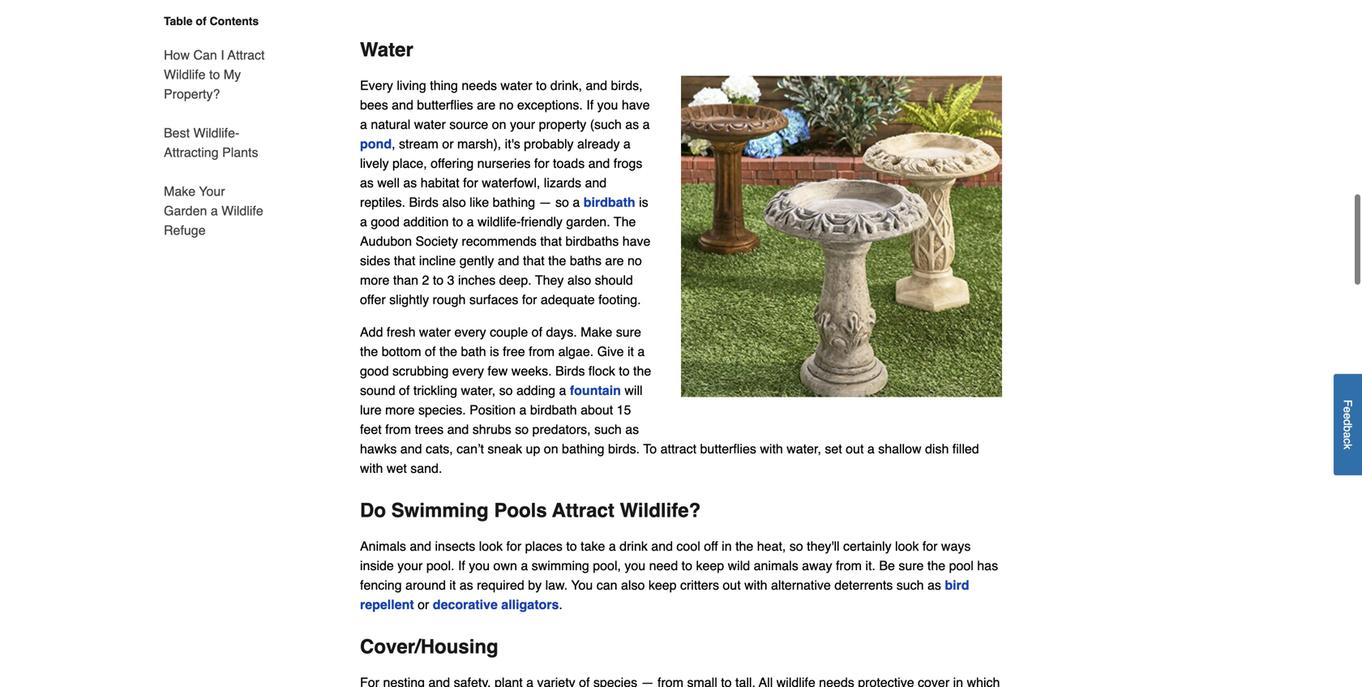 Task type: locate. For each thing, give the bounding box(es) containing it.
water, up position
[[461, 383, 496, 398]]

bathing down predators,
[[562, 441, 605, 456]]

1 horizontal spatial no
[[628, 253, 642, 268]]

on right the up
[[544, 441, 559, 456]]

every up 'bath' at the bottom
[[455, 324, 486, 339]]

for left ways
[[923, 538, 938, 553]]

0 horizontal spatial on
[[492, 117, 507, 132]]

1 horizontal spatial it
[[628, 344, 634, 359]]

as inside every living thing needs water to drink, and birds, bees and butterflies are no exceptions. if you have a natural water source on your property (such as a pond
[[626, 117, 639, 132]]

so right heat,
[[790, 538, 804, 553]]

0 horizontal spatial such
[[595, 422, 622, 437]]

0 horizontal spatial is
[[490, 344, 499, 359]]

keep down 'need'
[[649, 577, 677, 592]]

more right lure on the left of the page
[[385, 402, 415, 417]]

1 horizontal spatial is
[[639, 195, 649, 210]]

2 horizontal spatial you
[[625, 558, 646, 573]]

2 vertical spatial with
[[745, 577, 768, 592]]

wild
[[728, 558, 750, 573]]

birdbath up the
[[584, 195, 636, 210]]

table of contents element
[[144, 13, 266, 240]]

more inside will lure more species. position a birdbath about 15 feet from trees and shrubs so predators, such as hawks and cats, can't sneak up on bathing birds. to attract butterflies with water, set out a shallow dish filled with wet sand.
[[385, 402, 415, 417]]

lizards
[[544, 175, 582, 190]]

0 vertical spatial are
[[477, 97, 496, 112]]

make up the give at the left of page
[[581, 324, 613, 339]]

is a good addition to a wildlife-friendly garden. the audubon society recommends that birdbaths have sides that incline gently and that the baths are no more than 2 to 3 inches deep. they also should offer slightly rough surfaces for adequate footing.
[[360, 195, 651, 307]]

and up deep.
[[498, 253, 520, 268]]

2 vertical spatial from
[[836, 558, 862, 573]]

1 vertical spatial sure
[[899, 558, 924, 573]]

to left take
[[567, 538, 577, 553]]

to down cool
[[682, 558, 693, 573]]

0 horizontal spatial no
[[499, 97, 514, 112]]

0 vertical spatial on
[[492, 117, 507, 132]]

adding
[[517, 383, 556, 398]]

0 vertical spatial more
[[360, 272, 390, 287]]

1 vertical spatial out
[[723, 577, 741, 592]]

sure right the be
[[899, 558, 924, 573]]

1 horizontal spatial are
[[606, 253, 624, 268]]

1 vertical spatial it
[[450, 577, 456, 592]]

every
[[360, 78, 393, 93]]

1 vertical spatial every
[[453, 363, 484, 378]]

1 look from the left
[[479, 538, 503, 553]]

reptiles.
[[360, 195, 406, 210]]

and down living
[[392, 97, 414, 112]]

1 vertical spatial have
[[623, 233, 651, 248]]

bird repellent link
[[360, 577, 970, 612]]

more inside is a good addition to a wildlife-friendly garden. the audubon society recommends that birdbaths have sides that incline gently and that the baths are no more than 2 to 3 inches deep. they also should offer slightly rough surfaces for adequate footing.
[[360, 272, 390, 287]]

offer
[[360, 292, 386, 307]]

good inside add fresh water every couple of days. make sure the bottom of the bath is free from algae. give it a good scrubbing every few weeks. birds flock to the sound of trickling water, so adding a
[[360, 363, 389, 378]]

1 horizontal spatial keep
[[696, 558, 725, 573]]

your inside every living thing needs water to drink, and birds, bees and butterflies are no exceptions. if you have a natural water source on your property (such as a pond
[[510, 117, 535, 132]]

you up (such at left top
[[598, 97, 618, 112]]

birdbaths
[[566, 233, 619, 248]]

source
[[450, 117, 489, 132]]

is inside add fresh water every couple of days. make sure the bottom of the bath is free from algae. give it a good scrubbing every few weeks. birds flock to the sound of trickling water, so adding a
[[490, 344, 499, 359]]

0 vertical spatial out
[[846, 441, 864, 456]]

alligators
[[502, 597, 559, 612]]

1 vertical spatial attract
[[552, 499, 615, 521]]

f e e d b a c k button
[[1334, 374, 1363, 475]]

needs
[[462, 78, 497, 93]]

make inside add fresh water every couple of days. make sure the bottom of the bath is free from algae. give it a good scrubbing every few weeks. birds flock to the sound of trickling water, so adding a
[[581, 324, 613, 339]]

1 vertical spatial are
[[606, 253, 624, 268]]

on
[[492, 117, 507, 132], [544, 441, 559, 456]]

0 vertical spatial bathing
[[493, 195, 535, 210]]

already
[[578, 136, 620, 151]]

1 vertical spatial with
[[360, 461, 383, 476]]

no inside is a good addition to a wildlife-friendly garden. the audubon society recommends that birdbaths have sides that incline gently and that the baths are no more than 2 to 3 inches deep. they also should offer slightly rough surfaces for adequate footing.
[[628, 253, 642, 268]]

0 vertical spatial wildlife
[[164, 67, 206, 82]]

couple
[[490, 324, 528, 339]]

1 vertical spatial wildlife
[[222, 203, 263, 218]]

water, inside will lure more species. position a birdbath about 15 feet from trees and shrubs so predators, such as hawks and cats, can't sneak up on bathing birds. to attract butterflies with water, set out a shallow dish filled with wet sand.
[[787, 441, 822, 456]]

0 horizontal spatial butterflies
[[417, 97, 473, 112]]

good up sound
[[360, 363, 389, 378]]

butterflies right attract
[[700, 441, 757, 456]]

that
[[541, 233, 562, 248], [394, 253, 416, 268], [523, 253, 545, 268]]

it inside animals and insects look for places to take a drink and cool off in the heat, so they'll certainly look for ways inside your pool. if you own a swimming pool, you need to keep wild animals away from it. be sure the pool has fencing around it as required by law. you can also keep critters out with alternative deterrents such as
[[450, 577, 456, 592]]

so down the few
[[499, 383, 513, 398]]

0 vertical spatial good
[[371, 214, 400, 229]]

0 horizontal spatial wildlife
[[164, 67, 206, 82]]

bath
[[461, 344, 486, 359]]

every
[[455, 324, 486, 339], [453, 363, 484, 378]]

birds,
[[611, 78, 643, 93]]

butterflies down thing
[[417, 97, 473, 112]]

frogs
[[614, 156, 643, 171]]

from left it.
[[836, 558, 862, 573]]

you left own
[[469, 558, 490, 573]]

0 vertical spatial such
[[595, 422, 622, 437]]

no up it's
[[499, 97, 514, 112]]

so up the up
[[515, 422, 529, 437]]

wildlife inside make your garden a wildlife refuge
[[222, 203, 263, 218]]

1 vertical spatial keep
[[649, 577, 677, 592]]

with
[[760, 441, 783, 456], [360, 461, 383, 476], [745, 577, 768, 592]]

attract
[[661, 441, 697, 456]]

0 vertical spatial or
[[442, 136, 454, 151]]

birds down algae.
[[556, 363, 585, 378]]

be
[[880, 558, 895, 573]]

law.
[[546, 577, 568, 592]]

and up wet
[[401, 441, 422, 456]]

0 horizontal spatial are
[[477, 97, 496, 112]]

water,
[[461, 383, 496, 398], [787, 441, 822, 456]]

also right can
[[621, 577, 645, 592]]

the up they in the left top of the page
[[548, 253, 567, 268]]

a down like
[[467, 214, 474, 229]]

water inside add fresh water every couple of days. make sure the bottom of the bath is free from algae. give it a good scrubbing every few weeks. birds flock to the sound of trickling water, so adding a
[[419, 324, 451, 339]]

e
[[1342, 407, 1355, 413], [1342, 413, 1355, 419]]

0 vertical spatial make
[[164, 184, 196, 199]]

0 horizontal spatial your
[[398, 558, 423, 573]]

trees
[[415, 422, 444, 437]]

no up should
[[628, 253, 642, 268]]

1 vertical spatial if
[[458, 558, 466, 573]]

is right "birdbath" link
[[639, 195, 649, 210]]

1 horizontal spatial such
[[897, 577, 924, 592]]

fresh
[[387, 324, 416, 339]]

do swimming pools attract wildlife?
[[360, 499, 701, 521]]

also inside is a good addition to a wildlife-friendly garden. the audubon society recommends that birdbaths have sides that incline gently and that the baths are no more than 2 to 3 inches deep. they also should offer slightly rough surfaces for adequate footing.
[[568, 272, 592, 287]]

birds
[[409, 195, 439, 210], [556, 363, 585, 378]]

2 horizontal spatial from
[[836, 558, 862, 573]]

1 horizontal spatial birds
[[556, 363, 585, 378]]

and down already on the top of page
[[589, 156, 610, 171]]

0 vertical spatial from
[[529, 344, 555, 359]]

2 vertical spatial also
[[621, 577, 645, 592]]

so right —
[[556, 195, 569, 210]]

you
[[571, 577, 593, 592]]

a down bees
[[360, 117, 367, 132]]

of right table
[[196, 15, 207, 28]]

butterflies inside every living thing needs water to drink, and birds, bees and butterflies are no exceptions. if you have a natural water source on your property (such as a pond
[[417, 97, 473, 112]]

0 vertical spatial it
[[628, 344, 634, 359]]

0 horizontal spatial birdbath
[[530, 402, 577, 417]]

thing
[[430, 78, 458, 93]]

waterfowl,
[[482, 175, 541, 190]]

0 vertical spatial no
[[499, 97, 514, 112]]

also down baths
[[568, 272, 592, 287]]

water, left "set"
[[787, 441, 822, 456]]

your up around
[[398, 558, 423, 573]]

look
[[479, 538, 503, 553], [896, 538, 919, 553]]

1 horizontal spatial on
[[544, 441, 559, 456]]

butterflies
[[417, 97, 473, 112], [700, 441, 757, 456]]

1 horizontal spatial bathing
[[562, 441, 605, 456]]

it down pool.
[[450, 577, 456, 592]]

1 vertical spatial from
[[385, 422, 411, 437]]

look right certainly
[[896, 538, 919, 553]]

they'll
[[807, 538, 840, 553]]

sides
[[360, 253, 390, 268]]

water right fresh
[[419, 324, 451, 339]]

0 horizontal spatial also
[[442, 195, 466, 210]]

and
[[586, 78, 608, 93], [392, 97, 414, 112], [589, 156, 610, 171], [585, 175, 607, 190], [498, 253, 520, 268], [447, 422, 469, 437], [401, 441, 422, 456], [410, 538, 432, 553], [652, 538, 673, 553]]

attract for pools
[[552, 499, 615, 521]]

birds up addition
[[409, 195, 439, 210]]

—
[[539, 195, 552, 210]]

k
[[1342, 444, 1355, 450]]

1 horizontal spatial or
[[442, 136, 454, 151]]

swimming
[[392, 499, 489, 521]]

1 horizontal spatial you
[[598, 97, 618, 112]]

0 vertical spatial birdbath
[[584, 195, 636, 210]]

birds.
[[608, 441, 640, 456]]

birds inside , stream or marsh), it's probably already a lively place, offering nurseries for toads and frogs as well as habitat for waterfowl, lizards and reptiles. birds also like bathing — so a
[[409, 195, 439, 210]]

butterflies inside will lure more species. position a birdbath about 15 feet from trees and shrubs so predators, such as hawks and cats, can't sneak up on bathing birds. to attract butterflies with water, set out a shallow dish filled with wet sand.
[[700, 441, 757, 456]]

1 vertical spatial more
[[385, 402, 415, 417]]

0 vertical spatial with
[[760, 441, 783, 456]]

0 horizontal spatial water,
[[461, 383, 496, 398]]

of inside table of contents element
[[196, 15, 207, 28]]

have inside every living thing needs water to drink, and birds, bees and butterflies are no exceptions. if you have a natural water source on your property (such as a pond
[[622, 97, 650, 112]]

up
[[526, 441, 541, 456]]

a up frogs
[[624, 136, 631, 151]]

nurseries
[[478, 156, 531, 171]]

on up it's
[[492, 117, 507, 132]]

and up pool.
[[410, 538, 432, 553]]

wildlife-
[[478, 214, 521, 229]]

to up society
[[453, 214, 463, 229]]

as right (such at left top
[[626, 117, 639, 132]]

your inside animals and insects look for places to take a drink and cool off in the heat, so they'll certainly look for ways inside your pool. if you own a swimming pool, you need to keep wild animals away from it. be sure the pool has fencing around it as required by law. you can also keep critters out with alternative deterrents such as
[[398, 558, 423, 573]]

also inside animals and insects look for places to take a drink and cool off in the heat, so they'll certainly look for ways inside your pool. if you own a swimming pool, you need to keep wild animals away from it. be sure the pool has fencing around it as required by law. you can also keep critters out with alternative deterrents such as
[[621, 577, 645, 592]]

make up garden at the left
[[164, 184, 196, 199]]

have down the
[[623, 233, 651, 248]]

1 horizontal spatial butterflies
[[700, 441, 757, 456]]

a left the shallow
[[868, 441, 875, 456]]

0 horizontal spatial look
[[479, 538, 503, 553]]

hawks
[[360, 441, 397, 456]]

wildlife?
[[620, 499, 701, 521]]

1 horizontal spatial out
[[846, 441, 864, 456]]

2
[[422, 272, 429, 287]]

1 vertical spatial good
[[360, 363, 389, 378]]

1 vertical spatial birdbath
[[530, 402, 577, 417]]

0 vertical spatial attract
[[228, 47, 265, 62]]

as up decorative
[[460, 577, 473, 592]]

0 horizontal spatial sure
[[616, 324, 642, 339]]

a right the give at the left of page
[[638, 344, 645, 359]]

e up d
[[1342, 407, 1355, 413]]

to left my
[[209, 67, 220, 82]]

1 horizontal spatial your
[[510, 117, 535, 132]]

you down drink
[[625, 558, 646, 573]]

are down needs
[[477, 97, 496, 112]]

1 vertical spatial also
[[568, 272, 592, 287]]

as up birds.
[[626, 422, 639, 437]]

good up "audubon"
[[371, 214, 400, 229]]

0 horizontal spatial or
[[418, 597, 429, 612]]

addition
[[403, 214, 449, 229]]

to
[[209, 67, 220, 82], [536, 78, 547, 93], [453, 214, 463, 229], [433, 272, 444, 287], [619, 363, 630, 378], [567, 538, 577, 553], [682, 558, 693, 573]]

1 horizontal spatial also
[[568, 272, 592, 287]]

1 horizontal spatial water,
[[787, 441, 822, 456]]

no
[[499, 97, 514, 112], [628, 253, 642, 268]]

look up own
[[479, 538, 503, 553]]

1 vertical spatial such
[[897, 577, 924, 592]]

also inside , stream or marsh), it's probably already a lively place, offering nurseries for toads and frogs as well as habitat for waterfowl, lizards and reptiles. birds also like bathing — so a
[[442, 195, 466, 210]]

shrubs
[[473, 422, 512, 437]]

natural
[[371, 117, 411, 132]]

such down about at the left bottom of page
[[595, 422, 622, 437]]

lively
[[360, 156, 389, 171]]

(such
[[590, 117, 622, 132]]

0 horizontal spatial if
[[458, 558, 466, 573]]

0 horizontal spatial birds
[[409, 195, 439, 210]]

drink
[[620, 538, 648, 553]]

insects
[[435, 538, 476, 553]]

do
[[360, 499, 386, 521]]

out right "set"
[[846, 441, 864, 456]]

such inside will lure more species. position a birdbath about 15 feet from trees and shrubs so predators, such as hawks and cats, can't sneak up on bathing birds. to attract butterflies with water, set out a shallow dish filled with wet sand.
[[595, 422, 622, 437]]

0 vertical spatial your
[[510, 117, 535, 132]]

1 vertical spatial on
[[544, 441, 559, 456]]

sneak
[[488, 441, 523, 456]]

it right the give at the left of page
[[628, 344, 634, 359]]

as
[[626, 117, 639, 132], [360, 175, 374, 190], [403, 175, 417, 190], [626, 422, 639, 437], [460, 577, 473, 592], [928, 577, 942, 592]]

1 vertical spatial bathing
[[562, 441, 605, 456]]

weeks.
[[512, 363, 552, 378]]

every down 'bath' at the bottom
[[453, 363, 484, 378]]

1 horizontal spatial make
[[581, 324, 613, 339]]

more down sides on the top left of the page
[[360, 272, 390, 287]]

or
[[442, 136, 454, 151], [418, 597, 429, 612]]

fountain
[[570, 383, 621, 398]]

it
[[628, 344, 634, 359], [450, 577, 456, 592]]

your for on
[[510, 117, 535, 132]]

bees
[[360, 97, 388, 112]]

like
[[470, 195, 489, 210]]

1 horizontal spatial birdbath
[[584, 195, 636, 210]]

2 vertical spatial water
[[419, 324, 451, 339]]

wildlife for your
[[222, 203, 263, 218]]

0 horizontal spatial out
[[723, 577, 741, 592]]

1 horizontal spatial from
[[529, 344, 555, 359]]

0 vertical spatial water
[[501, 78, 533, 93]]

a right (such at left top
[[643, 117, 650, 132]]

around
[[406, 577, 446, 592]]

to right 2
[[433, 272, 444, 287]]

such inside animals and insects look for places to take a drink and cool off in the heat, so they'll certainly look for ways inside your pool. if you own a swimming pool, you need to keep wild animals away from it. be sure the pool has fencing around it as required by law. you can also keep critters out with alternative deterrents such as
[[897, 577, 924, 592]]

to up exceptions.
[[536, 78, 547, 93]]

0 horizontal spatial it
[[450, 577, 456, 592]]

0 vertical spatial if
[[587, 97, 594, 112]]

water, inside add fresh water every couple of days. make sure the bottom of the bath is free from algae. give it a good scrubbing every few weeks. birds flock to the sound of trickling water, so adding a
[[461, 383, 496, 398]]

is inside is a good addition to a wildlife-friendly garden. the audubon society recommends that birdbaths have sides that incline gently and that the baths are no more than 2 to 3 inches deep. they also should offer slightly rough surfaces for adequate footing.
[[639, 195, 649, 210]]

0 vertical spatial is
[[639, 195, 649, 210]]

0 vertical spatial sure
[[616, 324, 642, 339]]

1 horizontal spatial if
[[587, 97, 594, 112]]

wildlife inside how can i attract wildlife to my property?
[[164, 67, 206, 82]]

for down probably
[[535, 156, 550, 171]]

will
[[625, 383, 643, 398]]

keep down off
[[696, 558, 725, 573]]

0 vertical spatial butterflies
[[417, 97, 473, 112]]

as left bird
[[928, 577, 942, 592]]

shallow
[[879, 441, 922, 456]]

water right needs
[[501, 78, 533, 93]]

if inside every living thing needs water to drink, and birds, bees and butterflies are no exceptions. if you have a natural water source on your property (such as a pond
[[587, 97, 594, 112]]

out inside animals and insects look for places to take a drink and cool off in the heat, so they'll certainly look for ways inside your pool. if you own a swimming pool, you need to keep wild animals away from it. be sure the pool has fencing around it as required by law. you can also keep critters out with alternative deterrents such as
[[723, 577, 741, 592]]

so
[[556, 195, 569, 210], [499, 383, 513, 398], [515, 422, 529, 437], [790, 538, 804, 553]]

best wildlife- attracting plants link
[[164, 114, 266, 172]]

so inside will lure more species. position a birdbath about 15 feet from trees and shrubs so predators, such as hawks and cats, can't sneak up on bathing birds. to attract butterflies with water, set out a shallow dish filled with wet sand.
[[515, 422, 529, 437]]

attract up take
[[552, 499, 615, 521]]

0 vertical spatial have
[[622, 97, 650, 112]]

for inside is a good addition to a wildlife-friendly garden. the audubon society recommends that birdbaths have sides that incline gently and that the baths are no more than 2 to 3 inches deep. they also should offer slightly rough surfaces for adequate footing.
[[522, 292, 537, 307]]

a right take
[[609, 538, 616, 553]]

to up will
[[619, 363, 630, 378]]

with inside animals and insects look for places to take a drink and cool off in the heat, so they'll certainly look for ways inside your pool. if you own a swimming pool, you need to keep wild animals away from it. be sure the pool has fencing around it as required by law. you can also keep critters out with alternative deterrents such as
[[745, 577, 768, 592]]

1 horizontal spatial look
[[896, 538, 919, 553]]

a right adding
[[559, 383, 567, 398]]

0 vertical spatial water,
[[461, 383, 496, 398]]

1 horizontal spatial attract
[[552, 499, 615, 521]]

attract right i on the top left of the page
[[228, 47, 265, 62]]

bathing inside , stream or marsh), it's probably already a lively place, offering nurseries for toads and frogs as well as habitat for waterfowl, lizards and reptiles. birds also like bathing — so a
[[493, 195, 535, 210]]

are
[[477, 97, 496, 112], [606, 253, 624, 268]]

if up (such at left top
[[587, 97, 594, 112]]

feet
[[360, 422, 382, 437]]

such right 'deterrents'
[[897, 577, 924, 592]]

wildlife
[[164, 67, 206, 82], [222, 203, 263, 218]]

0 vertical spatial birds
[[409, 195, 439, 210]]

1 horizontal spatial sure
[[899, 558, 924, 573]]

and up 'need'
[[652, 538, 673, 553]]

0 horizontal spatial bathing
[[493, 195, 535, 210]]

a down adding
[[520, 402, 527, 417]]

if down insects
[[458, 558, 466, 573]]

more
[[360, 272, 390, 287], [385, 402, 415, 417]]

the down add
[[360, 344, 378, 359]]

for
[[535, 156, 550, 171], [463, 175, 478, 190], [522, 292, 537, 307], [507, 538, 522, 553], [923, 538, 938, 553]]

1 horizontal spatial wildlife
[[222, 203, 263, 218]]

a right own
[[521, 558, 528, 573]]

0 vertical spatial every
[[455, 324, 486, 339]]

with down wild
[[745, 577, 768, 592]]

1 vertical spatial your
[[398, 558, 423, 573]]

wildlife up property?
[[164, 67, 206, 82]]

attract inside how can i attract wildlife to my property?
[[228, 47, 265, 62]]

how can i attract wildlife to my property? link
[[164, 36, 266, 114]]

out down wild
[[723, 577, 741, 592]]



Task type: vqa. For each thing, say whether or not it's contained in the screenshot.
'factor' to the left
no



Task type: describe. For each thing, give the bounding box(es) containing it.
will lure more species. position a birdbath about 15 feet from trees and shrubs so predators, such as hawks and cats, can't sneak up on bathing birds. to attract butterflies with water, set out a shallow dish filled with wet sand.
[[360, 383, 980, 476]]

from inside add fresh water every couple of days. make sure the bottom of the bath is free from algae. give it a good scrubbing every few weeks. birds flock to the sound of trickling water, so adding a
[[529, 344, 555, 359]]

and inside is a good addition to a wildlife-friendly garden. the audubon society recommends that birdbaths have sides that incline gently and that the baths are no more than 2 to 3 inches deep. they also should offer slightly rough surfaces for adequate footing.
[[498, 253, 520, 268]]

you inside every living thing needs water to drink, and birds, bees and butterflies are no exceptions. if you have a natural water source on your property (such as a pond
[[598, 97, 618, 112]]

habitat
[[421, 175, 460, 190]]

good inside is a good addition to a wildlife-friendly garden. the audubon society recommends that birdbaths have sides that incline gently and that the baths are no more than 2 to 3 inches deep. they also should offer slightly rough surfaces for adequate footing.
[[371, 214, 400, 229]]

if inside animals and insects look for places to take a drink and cool off in the heat, so they'll certainly look for ways inside your pool. if you own a swimming pool, you need to keep wild animals away from it. be sure the pool has fencing around it as required by law. you can also keep critters out with alternative deterrents such as
[[458, 558, 466, 573]]

2 look from the left
[[896, 538, 919, 553]]

that down friendly on the top
[[541, 233, 562, 248]]

for up own
[[507, 538, 522, 553]]

sound
[[360, 383, 396, 398]]

probably
[[524, 136, 574, 151]]

the inside is a good addition to a wildlife-friendly garden. the audubon society recommends that birdbaths have sides that incline gently and that the baths are no more than 2 to 3 inches deep. they also should offer slightly rough surfaces for adequate footing.
[[548, 253, 567, 268]]

bathing inside will lure more species. position a birdbath about 15 feet from trees and shrubs so predators, such as hawks and cats, can't sneak up on bathing birds. to attract butterflies with water, set out a shallow dish filled with wet sand.
[[562, 441, 605, 456]]

best
[[164, 125, 190, 140]]

own
[[494, 558, 517, 573]]

repellent
[[360, 597, 414, 612]]

of left days.
[[532, 324, 543, 339]]

have inside is a good addition to a wildlife-friendly garden. the audubon society recommends that birdbaths have sides that incline gently and that the baths are no more than 2 to 3 inches deep. they also should offer slightly rough surfaces for adequate footing.
[[623, 233, 651, 248]]

as inside will lure more species. position a birdbath about 15 feet from trees and shrubs so predators, such as hawks and cats, can't sneak up on bathing birds. to attract butterflies with water, set out a shallow dish filled with wet sand.
[[626, 422, 639, 437]]

are inside every living thing needs water to drink, and birds, bees and butterflies are no exceptions. if you have a natural water source on your property (such as a pond
[[477, 97, 496, 112]]

and up can't
[[447, 422, 469, 437]]

add fresh water every couple of days. make sure the bottom of the bath is free from algae. give it a good scrubbing every few weeks. birds flock to the sound of trickling water, so adding a
[[360, 324, 652, 398]]

2 e from the top
[[1342, 413, 1355, 419]]

so inside , stream or marsh), it's probably already a lively place, offering nurseries for toads and frogs as well as habitat for waterfowl, lizards and reptiles. birds also like bathing — so a
[[556, 195, 569, 210]]

to inside how can i attract wildlife to my property?
[[209, 67, 220, 82]]

by
[[528, 577, 542, 592]]

15
[[617, 402, 631, 417]]

1 vertical spatial or
[[418, 597, 429, 612]]

off
[[704, 538, 719, 553]]

1 e from the top
[[1342, 407, 1355, 413]]

so inside add fresh water every couple of days. make sure the bottom of the bath is free from algae. give it a good scrubbing every few weeks. birds flock to the sound of trickling water, so adding a
[[499, 383, 513, 398]]

trickling
[[414, 383, 458, 398]]

water
[[360, 38, 414, 61]]

of up scrubbing
[[425, 344, 436, 359]]

attracting
[[164, 145, 219, 160]]

ways
[[942, 538, 971, 553]]

position
[[470, 402, 516, 417]]

no inside every living thing needs water to drink, and birds, bees and butterflies are no exceptions. if you have a natural water source on your property (such as a pond
[[499, 97, 514, 112]]

0 horizontal spatial you
[[469, 558, 490, 573]]

sure inside animals and insects look for places to take a drink and cool off in the heat, so they'll certainly look for ways inside your pool. if you own a swimming pool, you need to keep wild animals away from it. be sure the pool has fencing around it as required by law. you can also keep critters out with alternative deterrents such as
[[899, 558, 924, 573]]

so inside animals and insects look for places to take a drink and cool off in the heat, so they'll certainly look for ways inside your pool. if you own a swimming pool, you need to keep wild animals away from it. be sure the pool has fencing around it as required by law. you can also keep critters out with alternative deterrents such as
[[790, 538, 804, 553]]

attract for i
[[228, 47, 265, 62]]

swimming
[[532, 558, 590, 573]]

alternative
[[771, 577, 831, 592]]

footing.
[[599, 292, 641, 307]]

the left "pool"
[[928, 558, 946, 573]]

to inside every living thing needs water to drink, and birds, bees and butterflies are no exceptions. if you have a natural water source on your property (such as a pond
[[536, 78, 547, 93]]

i
[[221, 47, 224, 62]]

how can i attract wildlife to my property?
[[164, 47, 265, 101]]

three bird baths on a lawn. image
[[681, 76, 1003, 397]]

cool
[[677, 538, 701, 553]]

filled
[[953, 441, 980, 456]]

a inside make your garden a wildlife refuge
[[211, 203, 218, 218]]

1 vertical spatial water
[[414, 117, 446, 132]]

adequate
[[541, 292, 595, 307]]

living
[[397, 78, 427, 93]]

that up they in the left top of the page
[[523, 253, 545, 268]]

has
[[978, 558, 999, 573]]

society
[[416, 233, 458, 248]]

best wildlife- attracting plants
[[164, 125, 258, 160]]

inches
[[458, 272, 496, 287]]

days.
[[546, 324, 577, 339]]

garden
[[164, 203, 207, 218]]

well
[[377, 175, 400, 190]]

rough
[[433, 292, 466, 307]]

fencing
[[360, 577, 402, 592]]

add
[[360, 324, 383, 339]]

a up the garden.
[[573, 195, 580, 210]]

wildlife for can
[[164, 67, 206, 82]]

should
[[595, 272, 633, 287]]

as down 'place,'
[[403, 175, 417, 190]]

property
[[539, 117, 587, 132]]

and right the drink,
[[586, 78, 608, 93]]

how
[[164, 47, 190, 62]]

stream
[[399, 136, 439, 151]]

0 horizontal spatial keep
[[649, 577, 677, 592]]

offering
[[431, 156, 474, 171]]

algae.
[[559, 344, 594, 359]]

pond
[[360, 136, 392, 151]]

birdbath inside will lure more species. position a birdbath about 15 feet from trees and shrubs so predators, such as hawks and cats, can't sneak up on bathing birds. to attract butterflies with water, set out a shallow dish filled with wet sand.
[[530, 402, 577, 417]]

that up than
[[394, 253, 416, 268]]

can
[[193, 47, 217, 62]]

table
[[164, 15, 193, 28]]

out inside will lure more species. position a birdbath about 15 feet from trees and shrubs so predators, such as hawks and cats, can't sneak up on bathing birds. to attract butterflies with water, set out a shallow dish filled with wet sand.
[[846, 441, 864, 456]]

refuge
[[164, 223, 206, 238]]

bottom
[[382, 344, 422, 359]]

pools
[[494, 499, 547, 521]]

flock
[[589, 363, 616, 378]]

d
[[1342, 419, 1355, 426]]

scrubbing
[[393, 363, 449, 378]]

for up like
[[463, 175, 478, 190]]

, stream or marsh), it's probably already a lively place, offering nurseries for toads and frogs as well as habitat for waterfowl, lizards and reptiles. birds also like bathing — so a
[[360, 136, 643, 210]]

to inside add fresh water every couple of days. make sure the bottom of the bath is free from algae. give it a good scrubbing every few weeks. birds flock to the sound of trickling water, so adding a
[[619, 363, 630, 378]]

cats,
[[426, 441, 453, 456]]

wildlife-
[[193, 125, 240, 140]]

the up will
[[634, 363, 652, 378]]

every living thing needs water to drink, and birds, bees and butterflies are no exceptions. if you have a natural water source on your property (such as a pond
[[360, 78, 650, 151]]

animals
[[360, 538, 406, 553]]

animals and insects look for places to take a drink and cool off in the heat, so they'll certainly look for ways inside your pool. if you own a swimming pool, you need to keep wild animals away from it. be sure the pool has fencing around it as required by law. you can also keep critters out with alternative deterrents such as
[[360, 538, 999, 592]]

or inside , stream or marsh), it's probably already a lively place, offering nurseries for toads and frogs as well as habitat for waterfowl, lizards and reptiles. birds also like bathing — so a
[[442, 136, 454, 151]]

and up "birdbath" link
[[585, 175, 607, 190]]

a inside button
[[1342, 432, 1355, 438]]

0 vertical spatial keep
[[696, 558, 725, 573]]

birdbath link
[[584, 195, 636, 210]]

table of contents
[[164, 15, 259, 28]]

birds inside add fresh water every couple of days. make sure the bottom of the bath is free from algae. give it a good scrubbing every few weeks. birds flock to the sound of trickling water, so adding a
[[556, 363, 585, 378]]

the right in
[[736, 538, 754, 553]]

marsh),
[[458, 136, 502, 151]]

critters
[[681, 577, 720, 592]]

contents
[[210, 15, 259, 28]]

the left 'bath' at the bottom
[[440, 344, 458, 359]]

make your garden a wildlife refuge
[[164, 184, 263, 238]]

toads
[[553, 156, 585, 171]]

from inside will lure more species. position a birdbath about 15 feet from trees and shrubs so predators, such as hawks and cats, can't sneak up on bathing birds. to attract butterflies with water, set out a shallow dish filled with wet sand.
[[385, 422, 411, 437]]

the
[[614, 214, 636, 229]]

required
[[477, 577, 525, 592]]

about
[[581, 402, 613, 417]]

wet
[[387, 461, 407, 476]]

on inside will lure more species. position a birdbath about 15 feet from trees and shrubs so predators, such as hawks and cats, can't sneak up on bathing birds. to attract butterflies with water, set out a shallow dish filled with wet sand.
[[544, 441, 559, 456]]

pool,
[[593, 558, 621, 573]]

bird
[[945, 577, 970, 592]]

animals
[[754, 558, 799, 573]]

dish
[[926, 441, 949, 456]]

sure inside add fresh water every couple of days. make sure the bottom of the bath is free from algae. give it a good scrubbing every few weeks. birds flock to the sound of trickling water, so adding a
[[616, 324, 642, 339]]

make inside make your garden a wildlife refuge
[[164, 184, 196, 199]]

as down lively
[[360, 175, 374, 190]]

.
[[559, 597, 563, 612]]

set
[[825, 441, 843, 456]]

species.
[[419, 402, 466, 417]]

from inside animals and insects look for places to take a drink and cool off in the heat, so they'll certainly look for ways inside your pool. if you own a swimming pool, you need to keep wild animals away from it. be sure the pool has fencing around it as required by law. you can also keep critters out with alternative deterrents such as
[[836, 558, 862, 573]]

it inside add fresh water every couple of days. make sure the bottom of the bath is free from algae. give it a good scrubbing every few weeks. birds flock to the sound of trickling water, so adding a
[[628, 344, 634, 359]]

a down reptiles.
[[360, 214, 367, 229]]

b
[[1342, 426, 1355, 432]]

of down scrubbing
[[399, 383, 410, 398]]

are inside is a good addition to a wildlife-friendly garden. the audubon society recommends that birdbaths have sides that incline gently and that the baths are no more than 2 to 3 inches deep. they also should offer slightly rough surfaces for adequate footing.
[[606, 253, 624, 268]]

your for inside
[[398, 558, 423, 573]]

surfaces
[[470, 292, 519, 307]]

on inside every living thing needs water to drink, and birds, bees and butterflies are no exceptions. if you have a natural water source on your property (such as a pond
[[492, 117, 507, 132]]

garden.
[[567, 214, 611, 229]]

your
[[199, 184, 225, 199]]



